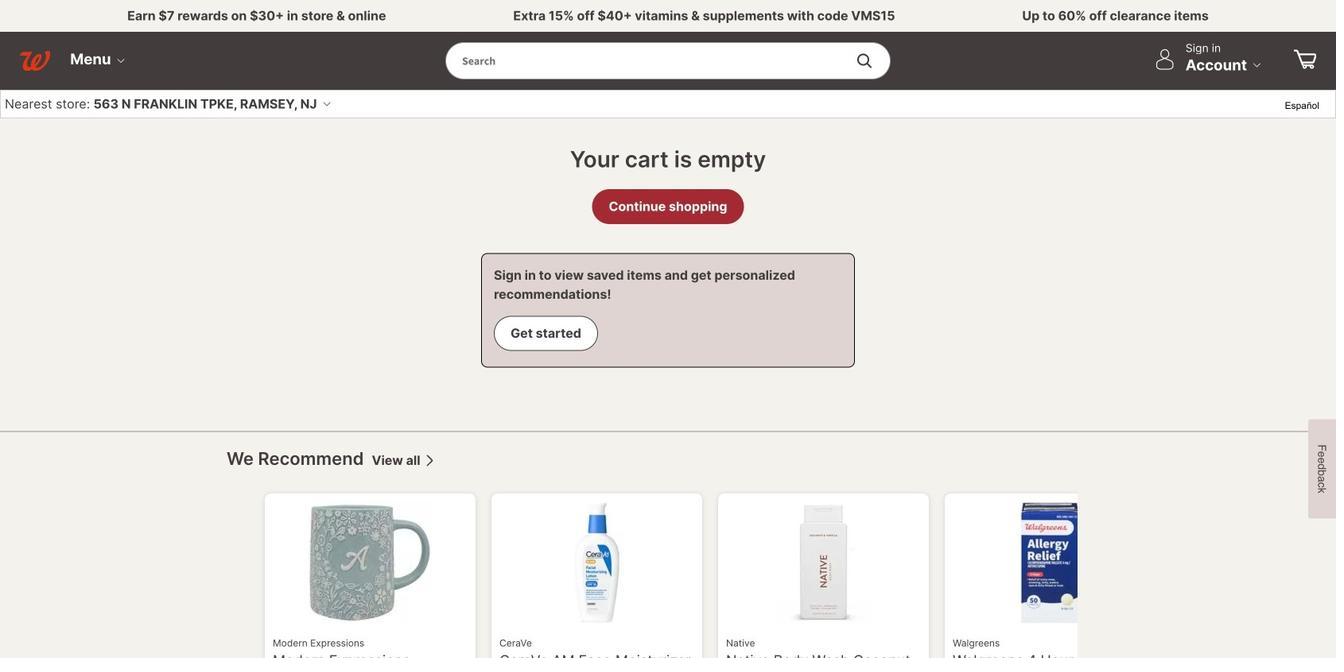 Task type: locate. For each thing, give the bounding box(es) containing it.
search image
[[857, 53, 873, 69]]

region
[[227, 432, 1337, 659]]

modern expressions monogram mug (a) image
[[309, 502, 432, 625]]

walgreens 4 hour allergy relief tablets image
[[989, 502, 1112, 625]]

native body wash coconut and vanilla image
[[762, 502, 886, 625]]

main content
[[0, 119, 1337, 432]]



Task type: describe. For each thing, give the bounding box(es) containing it.
Search by keyword or item number text field
[[446, 43, 859, 79]]

walgreens: trusted since 1901 image
[[20, 51, 50, 71]]

arrow right image
[[424, 455, 436, 467]]

cerave am face moisturizer spf 30, oil-free with sunscreen image
[[535, 502, 659, 625]]



Task type: vqa. For each thing, say whether or not it's contained in the screenshot.
Modern Expressions Monogram Mug (A) image
yes



